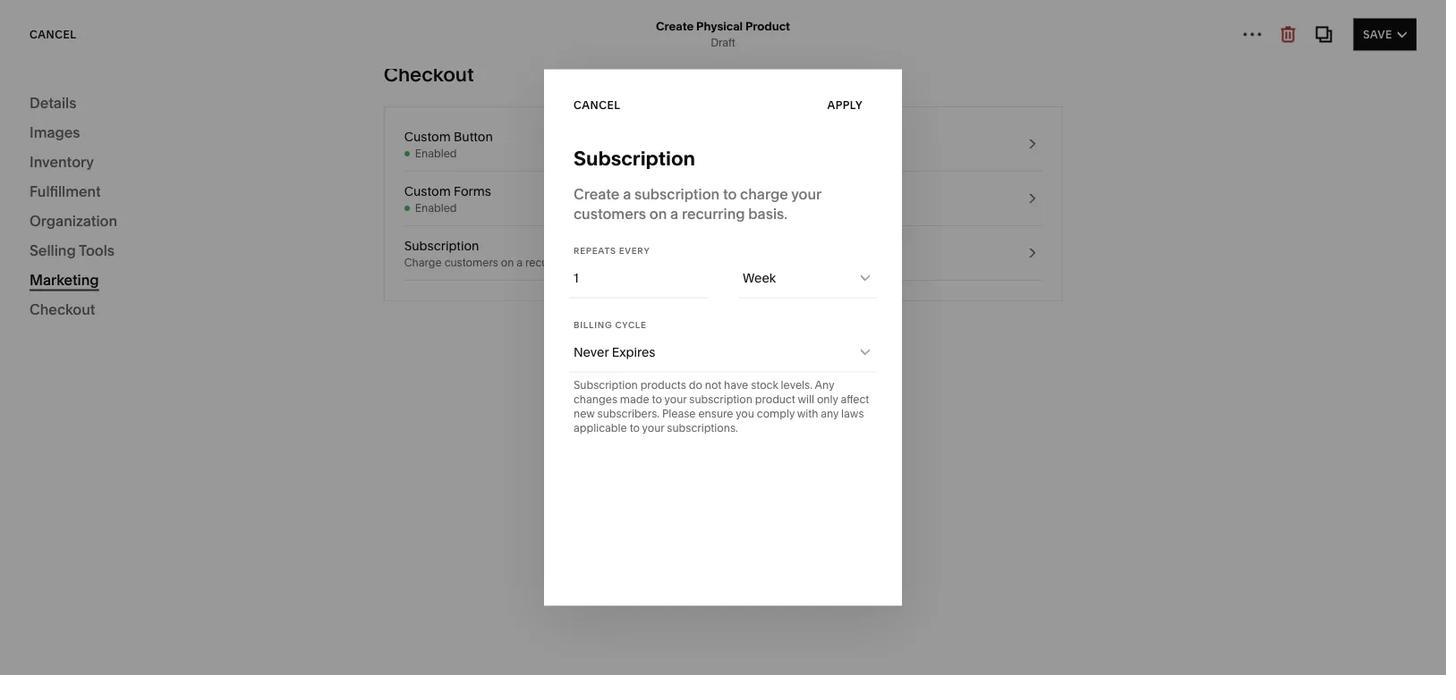 Task type: describe. For each thing, give the bounding box(es) containing it.
cancel for checkout
[[30, 28, 76, 41]]

14
[[573, 644, 585, 659]]

custom for custom button
[[404, 129, 451, 145]]

0 vertical spatial a
[[623, 186, 631, 203]]

have
[[724, 379, 749, 392]]

out
[[797, 644, 816, 659]]

your down "subscribers."
[[642, 422, 665, 435]]

any
[[821, 407, 839, 420]]

categories button
[[0, 20, 126, 59]]

with
[[797, 407, 819, 420]]

custom forms
[[404, 184, 491, 199]]

products inside subscription products do not have stock levels. any changes made to your subscription product will only affect new subscribers. please ensure you comply with any laws applicable to your subscriptions.
[[641, 379, 686, 392]]

customers inside subscription charge customers on a recurring basis.
[[445, 256, 499, 269]]

subscription inside create a subscription to charge your customers on a recurring basis.
[[635, 186, 720, 203]]

forms
[[454, 184, 491, 199]]

every
[[619, 246, 650, 256]]

recurring inside create a subscription to charge your customers on a recurring basis.
[[682, 205, 745, 223]]

cancel for repeats every
[[574, 98, 621, 111]]

now
[[677, 644, 702, 659]]

recurring inside subscription charge customers on a recurring basis.
[[525, 256, 572, 269]]

your
[[472, 644, 498, 659]]

repeats every
[[574, 246, 650, 256]]

product
[[746, 19, 790, 33]]

levels.
[[781, 379, 813, 392]]

cycle
[[615, 320, 647, 331]]

apply
[[828, 98, 863, 111]]

on inside create a subscription to charge your customers on a recurring basis.
[[650, 205, 667, 223]]

start
[[50, 201, 83, 219]]

ends
[[527, 644, 556, 659]]

get
[[719, 644, 739, 659]]

grid grid
[[0, 87, 354, 676]]

create for create physical product draft
[[656, 19, 694, 33]]

apply button
[[828, 89, 873, 121]]

images
[[30, 124, 80, 141]]

only
[[817, 393, 838, 406]]

to left get at the bottom of the page
[[705, 644, 716, 659]]

the
[[742, 644, 761, 659]]

subscription charge customers on a recurring basis.
[[404, 239, 604, 269]]

any
[[815, 379, 835, 392]]

cancel button for checkout
[[30, 18, 76, 51]]

your inside create a subscription to charge your customers on a recurring basis.
[[791, 186, 822, 203]]

save button
[[1354, 18, 1417, 51]]

start adding products to your store create your first product to start selling.
[[50, 201, 283, 263]]

repeats
[[574, 246, 616, 256]]

create physical product draft
[[656, 19, 790, 49]]

will
[[798, 393, 815, 406]]

never
[[574, 345, 609, 360]]

subscription for subscription charge customers on a recurring basis.
[[404, 239, 479, 254]]

on inside subscription charge customers on a recurring basis.
[[501, 256, 514, 269]]

subscription for subscription
[[574, 146, 696, 170]]

create a subscription to charge your customers on a recurring basis.
[[574, 186, 822, 223]]

enabled for button
[[415, 147, 457, 160]]

organization
[[30, 212, 117, 230]]

most
[[764, 644, 794, 659]]

product inside "start adding products to your store create your first product to start selling."
[[147, 248, 194, 263]]

products inside "start adding products to your store create your first product to start selling."
[[137, 201, 199, 219]]

your trial ends in 14 days. upgrade now to get the most out of your site.
[[472, 644, 887, 659]]

·
[[890, 39, 892, 52]]

billing
[[574, 320, 613, 331]]

comply
[[757, 407, 795, 420]]

upgrade
[[621, 644, 674, 659]]

selling
[[30, 242, 76, 259]]

basis. inside subscription charge customers on a recurring basis.
[[575, 256, 604, 269]]

never expires
[[574, 345, 656, 360]]

subscriptions.
[[667, 422, 738, 435]]

your up please
[[665, 393, 687, 406]]

products · published
[[841, 39, 946, 52]]

do
[[689, 379, 703, 392]]

cancel button for repeats every
[[574, 89, 631, 121]]

products
[[841, 39, 887, 52]]

product inside subscription products do not have stock levels. any changes made to your subscription product will only affect new subscribers. please ensure you comply with any laws applicable to your subscriptions.
[[755, 393, 796, 406]]



Task type: vqa. For each thing, say whether or not it's contained in the screenshot.
&
no



Task type: locate. For each thing, give the bounding box(es) containing it.
0 horizontal spatial recurring
[[525, 256, 572, 269]]

Search items… text field
[[59, 120, 320, 159]]

customers
[[574, 205, 646, 223], [445, 256, 499, 269]]

new
[[574, 407, 595, 420]]

to left start
[[197, 248, 209, 263]]

0 horizontal spatial on
[[501, 256, 514, 269]]

0 vertical spatial subscription
[[574, 146, 696, 170]]

basis.
[[749, 205, 788, 223], [575, 256, 604, 269]]

1 vertical spatial subscription
[[404, 239, 479, 254]]

of
[[819, 644, 831, 659]]

applicable
[[574, 422, 627, 435]]

subscription for subscription products do not have stock levels. any changes made to your subscription product will only affect new subscribers. please ensure you comply with any laws applicable to your subscriptions.
[[574, 379, 638, 392]]

week button
[[733, 257, 883, 299]]

0 horizontal spatial product
[[147, 248, 194, 263]]

0 vertical spatial create
[[656, 19, 694, 33]]

customers inside create a subscription to charge your customers on a recurring basis.
[[574, 205, 646, 223]]

draft
[[711, 36, 736, 49]]

chevron small down light icon image for week
[[858, 271, 873, 285]]

basis. left every
[[575, 256, 604, 269]]

save
[[1364, 28, 1393, 41]]

basis. inside create a subscription to charge your customers on a recurring basis.
[[749, 205, 788, 223]]

1 vertical spatial basis.
[[575, 256, 604, 269]]

subscribers.
[[598, 407, 660, 420]]

you
[[736, 407, 755, 420]]

on up every
[[650, 205, 667, 223]]

laws
[[842, 407, 864, 420]]

0 horizontal spatial cancel button
[[30, 18, 76, 51]]

tab list
[[1254, 25, 1337, 53]]

0 vertical spatial subscription
[[635, 186, 720, 203]]

products
[[137, 201, 199, 219], [641, 379, 686, 392]]

subscription
[[574, 146, 696, 170], [404, 239, 479, 254], [574, 379, 638, 392]]

week
[[743, 270, 776, 286]]

to right made
[[652, 393, 662, 406]]

1 horizontal spatial create
[[574, 186, 620, 203]]

recurring down charge
[[682, 205, 745, 223]]

0 vertical spatial checkout
[[384, 62, 474, 86]]

your
[[791, 186, 822, 203], [220, 201, 250, 219], [93, 248, 119, 263], [665, 393, 687, 406], [642, 422, 665, 435], [834, 644, 860, 659]]

first
[[122, 248, 144, 263]]

products up made
[[641, 379, 686, 392]]

a inside subscription charge customers on a recurring basis.
[[517, 256, 523, 269]]

product right first
[[147, 248, 194, 263]]

row group
[[0, 87, 354, 676]]

create inside create a subscription to charge your customers on a recurring basis.
[[574, 186, 620, 203]]

on right charge
[[501, 256, 514, 269]]

1 vertical spatial create
[[574, 186, 620, 203]]

fulfillment
[[30, 183, 101, 200]]

1 horizontal spatial on
[[650, 205, 667, 223]]

on
[[650, 205, 667, 223], [501, 256, 514, 269]]

2 horizontal spatial create
[[656, 19, 694, 33]]

0 horizontal spatial a
[[517, 256, 523, 269]]

your right of
[[834, 644, 860, 659]]

2 vertical spatial create
[[50, 248, 90, 263]]

basis. down charge
[[749, 205, 788, 223]]

1 vertical spatial on
[[501, 256, 514, 269]]

create inside create physical product draft
[[656, 19, 694, 33]]

1 enabled from the top
[[415, 147, 457, 160]]

custom left 'forms'
[[404, 184, 451, 199]]

create for create a subscription to charge your customers on a recurring basis.
[[574, 186, 620, 203]]

affect
[[841, 393, 869, 406]]

made
[[620, 393, 650, 406]]

2 vertical spatial subscription
[[574, 379, 638, 392]]

0 horizontal spatial customers
[[445, 256, 499, 269]]

selling.
[[241, 248, 283, 263]]

subscription up changes
[[574, 379, 638, 392]]

1 horizontal spatial cancel
[[574, 98, 621, 111]]

1 vertical spatial enabled
[[415, 202, 457, 215]]

details
[[30, 94, 76, 111]]

1 vertical spatial cancel
[[574, 98, 621, 111]]

never expires button
[[564, 332, 883, 373]]

create left physical
[[656, 19, 694, 33]]

subscription
[[635, 186, 720, 203], [690, 393, 753, 406]]

1 vertical spatial subscription
[[690, 393, 753, 406]]

0 vertical spatial cancel
[[30, 28, 76, 41]]

enabled down custom forms
[[415, 202, 457, 215]]

1 horizontal spatial product
[[755, 393, 796, 406]]

subscription up every
[[635, 186, 720, 203]]

1 horizontal spatial recurring
[[682, 205, 745, 223]]

custom left button
[[404, 129, 451, 145]]

chevron small down light icon image inside never expires dropdown button
[[858, 345, 873, 359]]

cancel
[[30, 28, 76, 41], [574, 98, 621, 111]]

1 vertical spatial custom
[[404, 184, 451, 199]]

categories
[[34, 33, 106, 46]]

chevron small down light icon image
[[858, 271, 873, 285], [858, 345, 873, 359]]

physical
[[697, 19, 743, 33]]

charge
[[740, 186, 788, 203]]

0 vertical spatial custom
[[404, 129, 451, 145]]

2 vertical spatial a
[[517, 256, 523, 269]]

0 horizontal spatial cancel
[[30, 28, 76, 41]]

0 vertical spatial chevron small down light icon image
[[858, 271, 873, 285]]

stock
[[751, 379, 779, 392]]

not
[[705, 379, 722, 392]]

1 vertical spatial chevron small down light icon image
[[858, 345, 873, 359]]

marketing
[[30, 271, 99, 289]]

1 vertical spatial product
[[755, 393, 796, 406]]

0 vertical spatial products
[[137, 201, 199, 219]]

expires
[[612, 345, 656, 360]]

enabled down custom button
[[415, 147, 457, 160]]

checkout down the marketing at left
[[30, 301, 95, 318]]

checkout
[[384, 62, 474, 86], [30, 301, 95, 318]]

0 vertical spatial recurring
[[682, 205, 745, 223]]

custom button
[[404, 129, 493, 145]]

2 enabled from the top
[[415, 202, 457, 215]]

1 horizontal spatial basis.
[[749, 205, 788, 223]]

charge
[[404, 256, 442, 269]]

1 horizontal spatial a
[[623, 186, 631, 203]]

2 chevron small down light icon image from the top
[[858, 345, 873, 359]]

create inside "start adding products to your store create your first product to start selling."
[[50, 248, 90, 263]]

2 horizontal spatial a
[[671, 205, 679, 223]]

0 horizontal spatial create
[[50, 248, 90, 263]]

1 chevron small down light icon image from the top
[[858, 271, 873, 285]]

subscription inside subscription products do not have stock levels. any changes made to your subscription product will only affect new subscribers. please ensure you comply with any laws applicable to your subscriptions.
[[574, 379, 638, 392]]

subscription inside subscription products do not have stock levels. any changes made to your subscription product will only affect new subscribers. please ensure you comply with any laws applicable to your subscriptions.
[[690, 393, 753, 406]]

button
[[454, 129, 493, 145]]

billing cycle
[[574, 320, 647, 331]]

1 horizontal spatial products
[[641, 379, 686, 392]]

chevron small down light icon image for never expires
[[858, 345, 873, 359]]

to
[[723, 186, 737, 203], [203, 201, 216, 219], [197, 248, 209, 263], [652, 393, 662, 406], [630, 422, 640, 435], [705, 644, 716, 659]]

1 vertical spatial a
[[671, 205, 679, 223]]

selling tools
[[30, 242, 115, 259]]

1 vertical spatial recurring
[[525, 256, 572, 269]]

0 vertical spatial basis.
[[749, 205, 788, 223]]

changes
[[574, 393, 618, 406]]

subscription products do not have stock levels. any changes made to your subscription product will only affect new subscribers. please ensure you comply with any laws applicable to your subscriptions.
[[574, 379, 869, 435]]

0 vertical spatial product
[[147, 248, 194, 263]]

0 vertical spatial enabled
[[415, 147, 457, 160]]

inventory
[[30, 153, 94, 171]]

0 horizontal spatial products
[[137, 201, 199, 219]]

in
[[559, 644, 570, 659]]

trial
[[501, 644, 524, 659]]

cancel button
[[30, 18, 76, 51], [574, 89, 631, 121]]

1 custom from the top
[[404, 129, 451, 145]]

adding
[[86, 201, 134, 219]]

product
[[147, 248, 194, 263], [755, 393, 796, 406]]

customers up repeats every
[[574, 205, 646, 223]]

store
[[50, 221, 85, 239]]

all
[[30, 85, 55, 110]]

1 horizontal spatial cancel button
[[574, 89, 631, 121]]

1 vertical spatial checkout
[[30, 301, 95, 318]]

product up comply
[[755, 393, 796, 406]]

customers right charge
[[445, 256, 499, 269]]

0 vertical spatial on
[[650, 205, 667, 223]]

published
[[895, 39, 946, 52]]

your up start
[[220, 201, 250, 219]]

recurring
[[682, 205, 745, 223], [525, 256, 572, 269]]

a
[[623, 186, 631, 203], [671, 205, 679, 223], [517, 256, 523, 269]]

to down "subscribers."
[[630, 422, 640, 435]]

1 vertical spatial customers
[[445, 256, 499, 269]]

please
[[662, 407, 696, 420]]

enabled
[[415, 147, 457, 160], [415, 202, 457, 215]]

chevron small down light icon image inside week popup button
[[858, 271, 873, 285]]

0 vertical spatial cancel button
[[30, 18, 76, 51]]

0 horizontal spatial basis.
[[575, 256, 604, 269]]

subscription inside subscription charge customers on a recurring basis.
[[404, 239, 479, 254]]

1 horizontal spatial checkout
[[384, 62, 474, 86]]

0 vertical spatial customers
[[574, 205, 646, 223]]

start
[[212, 248, 238, 263]]

enabled for forms
[[415, 202, 457, 215]]

to up start
[[203, 201, 216, 219]]

ensure
[[699, 407, 734, 420]]

products up first
[[137, 201, 199, 219]]

tools
[[79, 242, 115, 259]]

subscription up charge
[[404, 239, 479, 254]]

your right charge
[[791, 186, 822, 203]]

to left charge
[[723, 186, 737, 203]]

create
[[656, 19, 694, 33], [574, 186, 620, 203], [50, 248, 90, 263]]

your left first
[[93, 248, 119, 263]]

subscription up create a subscription to charge your customers on a recurring basis.
[[574, 146, 696, 170]]

days.
[[588, 644, 618, 659]]

create down store
[[50, 248, 90, 263]]

1 horizontal spatial customers
[[574, 205, 646, 223]]

1 vertical spatial cancel button
[[574, 89, 631, 121]]

checkout up custom button
[[384, 62, 474, 86]]

to inside create a subscription to charge your customers on a recurring basis.
[[723, 186, 737, 203]]

site.
[[863, 644, 887, 659]]

2 custom from the top
[[404, 184, 451, 199]]

custom for custom forms
[[404, 184, 451, 199]]

recurring left repeats at left top
[[525, 256, 572, 269]]

None number field
[[574, 258, 704, 298]]

create up repeats at left top
[[574, 186, 620, 203]]

1 vertical spatial products
[[641, 379, 686, 392]]

0 horizontal spatial checkout
[[30, 301, 95, 318]]

subscription up ensure
[[690, 393, 753, 406]]

custom
[[404, 129, 451, 145], [404, 184, 451, 199]]



